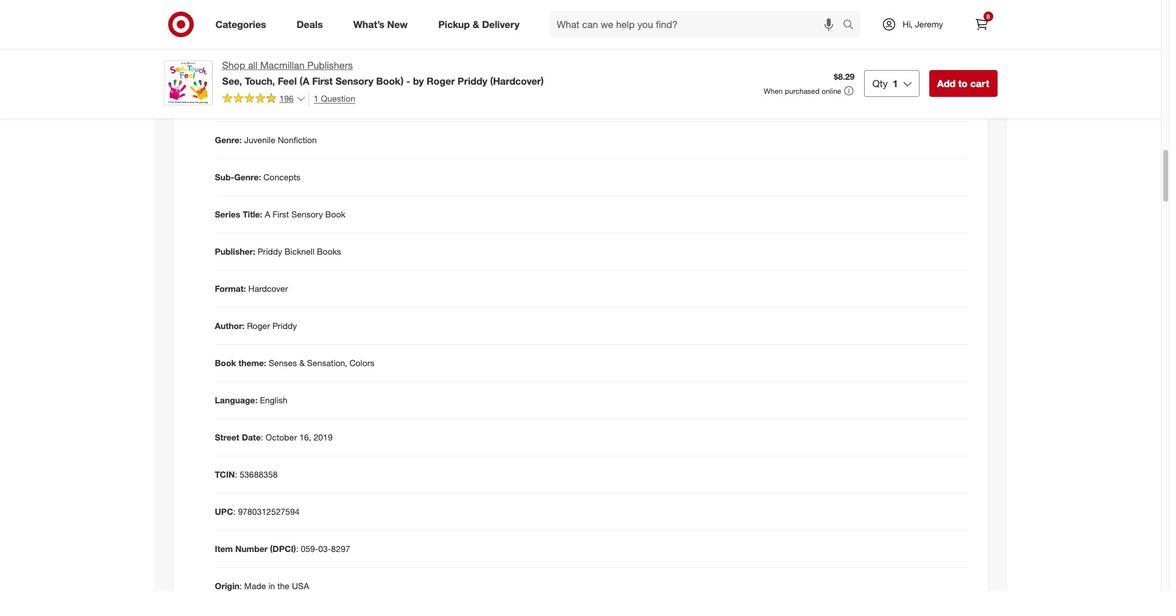 Task type: locate. For each thing, give the bounding box(es) containing it.
genre:
[[215, 135, 242, 145], [234, 172, 261, 182]]

sub-
[[215, 172, 234, 182]]

0 vertical spatial book
[[325, 209, 346, 219]]

1 vertical spatial &
[[299, 358, 305, 368]]

0 vertical spatial first
[[312, 75, 333, 87]]

search button
[[838, 11, 867, 40]]

book left theme:
[[215, 358, 236, 368]]

search
[[838, 19, 867, 31]]

: for 9780312527594
[[233, 507, 236, 517]]

1 horizontal spatial roger
[[427, 75, 455, 87]]

book
[[325, 209, 346, 219], [215, 358, 236, 368]]

16
[[290, 98, 299, 108]]

1 vertical spatial first
[[273, 209, 289, 219]]

1 horizontal spatial first
[[312, 75, 333, 87]]

series title: a first sensory book
[[215, 209, 346, 219]]

1 vertical spatial 1
[[314, 93, 319, 104]]

: for made
[[240, 581, 242, 591]]

question
[[321, 93, 355, 104]]

add to cart
[[938, 77, 990, 90]]

genre: left juvenile
[[215, 135, 242, 145]]

1 vertical spatial genre:
[[234, 172, 261, 182]]

0 horizontal spatial first
[[273, 209, 289, 219]]

cart
[[971, 77, 990, 90]]

priddy up 'senses'
[[273, 321, 297, 331]]

books
[[317, 246, 341, 257]]

roger right 'by' at the top of page
[[427, 75, 455, 87]]

1 horizontal spatial 1
[[893, 77, 899, 90]]

first down publishers
[[312, 75, 333, 87]]

sensory up bicknell
[[292, 209, 323, 219]]

priddy left bicknell
[[258, 246, 282, 257]]

3
[[290, 60, 294, 71]]

priddy left the (hardcover)
[[458, 75, 488, 87]]

1 right the qty at the right of page
[[893, 77, 899, 90]]

first
[[312, 75, 333, 87], [273, 209, 289, 219]]

suggested age: 0-3 years
[[215, 60, 317, 71]]

&
[[473, 18, 480, 30], [299, 358, 305, 368]]

0 vertical spatial genre:
[[215, 135, 242, 145]]

1 vertical spatial roger
[[247, 321, 270, 331]]

What can we help you find? suggestions appear below search field
[[550, 11, 847, 38]]

196
[[280, 93, 294, 104]]

the
[[278, 581, 290, 591]]

nonfiction
[[278, 135, 317, 145]]

& inside pickup & delivery link
[[473, 18, 480, 30]]

:
[[261, 432, 263, 443], [235, 469, 237, 480], [233, 507, 236, 517], [296, 544, 299, 554], [240, 581, 242, 591]]

16,
[[299, 432, 311, 443]]

1 horizontal spatial &
[[473, 18, 480, 30]]

add
[[938, 77, 956, 90]]

1.65
[[248, 23, 264, 34]]

: left made
[[240, 581, 242, 591]]

1 vertical spatial number
[[235, 544, 268, 554]]

sensory up the question
[[336, 75, 374, 87]]

years
[[297, 60, 317, 71]]

0 vertical spatial 1
[[893, 77, 899, 90]]

1
[[893, 77, 899, 90], [314, 93, 319, 104]]

1 vertical spatial sensory
[[292, 209, 323, 219]]

when purchased online
[[764, 86, 842, 96]]

what's new link
[[343, 11, 423, 38]]

publisher: priddy bicknell books
[[215, 246, 341, 257]]

059-
[[301, 544, 318, 554]]

0 horizontal spatial book
[[215, 358, 236, 368]]

roger right author: on the bottom left of page
[[247, 321, 270, 331]]

0 vertical spatial roger
[[427, 75, 455, 87]]

jeremy
[[916, 19, 944, 29]]

0 vertical spatial &
[[473, 18, 480, 30]]

number down see,
[[215, 98, 247, 108]]

& right 'senses'
[[299, 358, 305, 368]]

sub-genre: concepts
[[215, 172, 301, 182]]

1 horizontal spatial sensory
[[336, 75, 374, 87]]

1 vertical spatial book
[[215, 358, 236, 368]]

first inside shop all macmillan publishers see, touch, feel (a first sensory book) - by roger priddy (hardcover)
[[312, 75, 333, 87]]

0 vertical spatial priddy
[[458, 75, 488, 87]]

number
[[215, 98, 247, 108], [235, 544, 268, 554]]

first right a
[[273, 209, 289, 219]]

196 link
[[222, 92, 306, 107]]

october
[[266, 432, 297, 443]]

author:
[[215, 321, 245, 331]]

0 vertical spatial sensory
[[336, 75, 374, 87]]

: left 9780312527594
[[233, 507, 236, 517]]

53688358
[[240, 469, 278, 480]]

usa
[[292, 581, 309, 591]]

2019
[[314, 432, 333, 443]]

street
[[215, 432, 240, 443]]

shop
[[222, 59, 245, 71]]

(hardcover)
[[490, 75, 544, 87]]

roger inside shop all macmillan publishers see, touch, feel (a first sensory book) - by roger priddy (hardcover)
[[427, 75, 455, 87]]

english
[[260, 395, 288, 405]]

number of pages: 16
[[215, 98, 299, 108]]

feel
[[278, 75, 297, 87]]

number right item
[[235, 544, 268, 554]]

sensation,
[[307, 358, 347, 368]]

what's new
[[354, 18, 408, 30]]

0 horizontal spatial roger
[[247, 321, 270, 331]]

& right pickup
[[473, 18, 480, 30]]

(a
[[300, 75, 310, 87]]

genre: left "concepts"
[[234, 172, 261, 182]]

theme:
[[239, 358, 266, 368]]

book up books
[[325, 209, 346, 219]]

: left "53688358"
[[235, 469, 237, 480]]

priddy
[[458, 75, 488, 87], [258, 246, 282, 257], [273, 321, 297, 331]]

hardcover
[[249, 283, 288, 294]]

language: english
[[215, 395, 288, 405]]

sensory
[[336, 75, 374, 87], [292, 209, 323, 219]]

pickup
[[439, 18, 470, 30]]

book theme: senses & sensation, colors
[[215, 358, 375, 368]]

touch,
[[245, 75, 275, 87]]

1 horizontal spatial book
[[325, 209, 346, 219]]

1 left the question
[[314, 93, 319, 104]]

item number (dpci) : 059-03-8297
[[215, 544, 350, 554]]

roger
[[427, 75, 455, 87], [247, 321, 270, 331]]

a
[[265, 209, 270, 219]]

add to cart button
[[930, 70, 998, 97]]



Task type: describe. For each thing, give the bounding box(es) containing it.
format:
[[215, 283, 246, 294]]

1 question link
[[308, 92, 355, 106]]

shop all macmillan publishers see, touch, feel (a first sensory book) - by roger priddy (hardcover)
[[222, 59, 544, 87]]

qty
[[873, 77, 888, 90]]

upc : 9780312527594
[[215, 507, 300, 517]]

qty 1
[[873, 77, 899, 90]]

date
[[242, 432, 261, 443]]

hi, jeremy
[[903, 19, 944, 29]]

juvenile
[[244, 135, 276, 145]]

age:
[[261, 60, 279, 71]]

author: roger priddy
[[215, 321, 297, 331]]

-
[[407, 75, 411, 87]]

colors
[[350, 358, 375, 368]]

8
[[987, 13, 990, 20]]

publishers
[[307, 59, 353, 71]]

weight: 1.65 pounds
[[215, 23, 296, 34]]

hi,
[[903, 19, 913, 29]]

all
[[248, 59, 258, 71]]

upc
[[215, 507, 233, 517]]

item
[[215, 544, 233, 554]]

sensory inside shop all macmillan publishers see, touch, feel (a first sensory book) - by roger priddy (hardcover)
[[336, 75, 374, 87]]

0 vertical spatial number
[[215, 98, 247, 108]]

pickup & delivery
[[439, 18, 520, 30]]

1 question
[[314, 93, 355, 104]]

deals
[[297, 18, 323, 30]]

9780312527594
[[238, 507, 300, 517]]

macmillan
[[260, 59, 305, 71]]

pages:
[[260, 98, 288, 108]]

new
[[387, 18, 408, 30]]

8 link
[[969, 11, 995, 38]]

: left october
[[261, 432, 263, 443]]

delivery
[[482, 18, 520, 30]]

0-
[[282, 60, 290, 71]]

deals link
[[286, 11, 338, 38]]

street date : october 16, 2019
[[215, 432, 333, 443]]

when
[[764, 86, 783, 96]]

bicknell
[[285, 246, 315, 257]]

1 vertical spatial priddy
[[258, 246, 282, 257]]

language:
[[215, 395, 258, 405]]

in
[[269, 581, 275, 591]]

03-
[[318, 544, 331, 554]]

concepts
[[264, 172, 301, 182]]

2 vertical spatial priddy
[[273, 321, 297, 331]]

weight:
[[215, 23, 245, 34]]

format: hardcover
[[215, 283, 288, 294]]

0 horizontal spatial &
[[299, 358, 305, 368]]

0 horizontal spatial 1
[[314, 93, 319, 104]]

title:
[[243, 209, 263, 219]]

categories
[[216, 18, 266, 30]]

of
[[250, 98, 258, 108]]

(dpci)
[[270, 544, 296, 554]]

: left 059-
[[296, 544, 299, 554]]

: for 53688358
[[235, 469, 237, 480]]

pickup & delivery link
[[428, 11, 535, 38]]

publisher:
[[215, 246, 255, 257]]

pounds
[[267, 23, 296, 34]]

8297
[[331, 544, 350, 554]]

origin
[[215, 581, 240, 591]]

0 horizontal spatial sensory
[[292, 209, 323, 219]]

priddy inside shop all macmillan publishers see, touch, feel (a first sensory book) - by roger priddy (hardcover)
[[458, 75, 488, 87]]

genre: juvenile nonfiction
[[215, 135, 317, 145]]

by
[[413, 75, 424, 87]]

book)
[[376, 75, 404, 87]]

origin : made in the usa
[[215, 581, 309, 591]]

see,
[[222, 75, 242, 87]]

what's
[[354, 18, 385, 30]]

image of see, touch, feel (a first sensory book) - by roger priddy (hardcover) image
[[164, 59, 212, 107]]

categories link
[[205, 11, 282, 38]]

tcin
[[215, 469, 235, 480]]

purchased
[[785, 86, 820, 96]]

made
[[244, 581, 266, 591]]

tcin : 53688358
[[215, 469, 278, 480]]

to
[[959, 77, 968, 90]]

series
[[215, 209, 240, 219]]



Task type: vqa. For each thing, say whether or not it's contained in the screenshot.
the top Roger
yes



